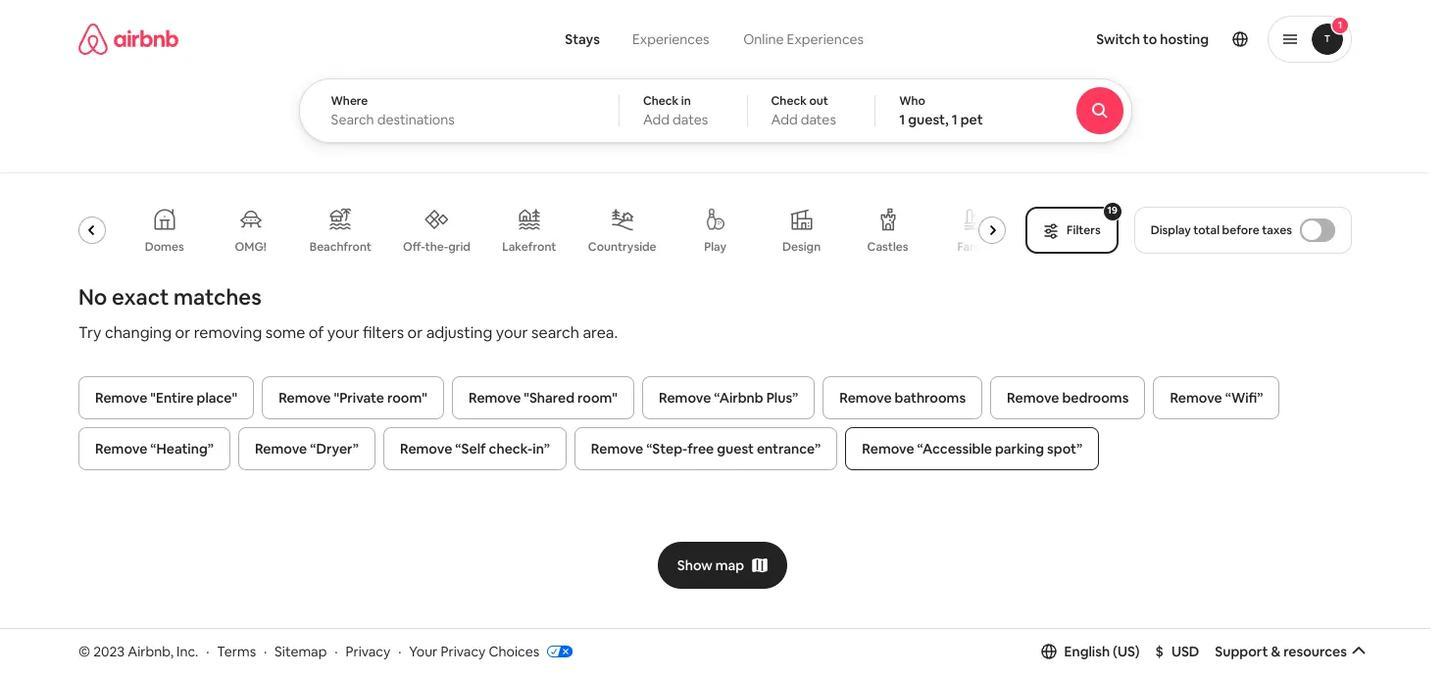 Task type: vqa. For each thing, say whether or not it's contained in the screenshot.
2nd Add from right
yes



Task type: describe. For each thing, give the bounding box(es) containing it.
who
[[900, 93, 926, 109]]

Where field
[[331, 111, 588, 129]]

"airbnb
[[714, 389, 764, 407]]

1 privacy from the left
[[346, 643, 391, 661]]

remove "private room" link
[[262, 377, 444, 420]]

2 · from the left
[[264, 643, 267, 661]]

display total before taxes button
[[1135, 207, 1353, 254]]

remove for remove "heating"
[[95, 440, 147, 458]]

"heating"
[[150, 440, 214, 458]]

in
[[682, 93, 691, 109]]

terms link
[[217, 643, 256, 661]]

check for check out add dates
[[772, 93, 807, 109]]

views
[[74, 239, 106, 255]]

remove for remove "dryer"
[[255, 440, 307, 458]]

remove "heating" link
[[78, 428, 230, 471]]

privacy link
[[346, 643, 391, 661]]

entrance"
[[757, 440, 821, 458]]

remove "airbnb plus"
[[659, 389, 799, 407]]

remove bathrooms
[[840, 389, 966, 407]]

$ usd
[[1156, 643, 1200, 661]]

free
[[688, 440, 714, 458]]

online experiences
[[744, 30, 864, 48]]

2023
[[93, 643, 125, 661]]

no exact matches
[[78, 284, 262, 311]]

©
[[78, 643, 90, 661]]

castles
[[868, 239, 909, 255]]

what can we help you find? tab list
[[550, 20, 726, 59]]

"wifi"
[[1226, 389, 1264, 407]]

2 your from the left
[[496, 323, 528, 343]]

to
[[1144, 30, 1158, 48]]

amazing views
[[23, 239, 106, 255]]

bathrooms
[[895, 389, 966, 407]]

play
[[704, 239, 727, 255]]

amazing
[[23, 239, 72, 255]]

before
[[1223, 223, 1260, 238]]

check for check in add dates
[[643, 93, 679, 109]]

try changing or removing some of your filters or adjusting your search area.
[[78, 323, 618, 343]]

plus"
[[767, 389, 799, 407]]

usd
[[1172, 643, 1200, 661]]

stays
[[565, 30, 600, 48]]

lakefront
[[503, 239, 557, 255]]

no
[[78, 284, 107, 311]]

remove "step-free guest entrance" link
[[575, 428, 838, 471]]

choices
[[489, 643, 540, 661]]

remove bedrooms link
[[991, 377, 1146, 420]]

grid
[[449, 239, 471, 255]]

(us)
[[1114, 643, 1141, 661]]

spot"
[[1048, 440, 1083, 458]]

of
[[309, 323, 324, 343]]

hosting
[[1161, 30, 1210, 48]]

filters button
[[1026, 207, 1119, 254]]

room" for remove "shared room"
[[578, 389, 618, 407]]

remove "entire place"
[[95, 389, 238, 407]]

removing
[[194, 323, 262, 343]]

the-
[[425, 239, 449, 255]]

1 or from the left
[[175, 323, 190, 343]]

out
[[810, 93, 829, 109]]

add for check out add dates
[[772, 111, 798, 129]]

"step-
[[647, 440, 688, 458]]

some
[[266, 323, 305, 343]]

4 · from the left
[[398, 643, 402, 661]]

who 1 guest, 1 pet
[[900, 93, 984, 129]]

switch to hosting
[[1097, 30, 1210, 48]]

remove "self check-in" link
[[384, 428, 567, 471]]

remove for remove "private room"
[[279, 389, 331, 407]]

add for check in add dates
[[643, 111, 670, 129]]

3 · from the left
[[335, 643, 338, 661]]

inc.
[[177, 643, 198, 661]]

off-
[[403, 239, 425, 255]]

switch
[[1097, 30, 1141, 48]]

in"
[[533, 440, 550, 458]]

remove for remove "step-free guest entrance"
[[591, 440, 644, 458]]

design
[[783, 239, 821, 255]]

bedrooms
[[1063, 389, 1130, 407]]

"dryer"
[[310, 440, 359, 458]]

2 privacy from the left
[[441, 643, 486, 661]]

support & resources
[[1216, 643, 1348, 661]]

2 experiences from the left
[[787, 30, 864, 48]]

0 horizontal spatial 1
[[900, 111, 906, 129]]

remove "private room"
[[279, 389, 428, 407]]

remove "dryer"
[[255, 440, 359, 458]]

"entire
[[150, 389, 194, 407]]



Task type: locate. For each thing, give the bounding box(es) containing it.
remove "shared room" link
[[452, 377, 635, 420]]

room"
[[387, 389, 428, 407], [578, 389, 618, 407]]

show map
[[678, 557, 745, 574]]

privacy left 'your'
[[346, 643, 391, 661]]

remove for remove "shared room"
[[469, 389, 521, 407]]

0 horizontal spatial dates
[[673, 111, 709, 129]]

beachfront
[[310, 239, 372, 255]]

your
[[409, 643, 438, 661]]

check left out
[[772, 93, 807, 109]]

taxes
[[1263, 223, 1293, 238]]

remove up 'remove "dryer"' link
[[279, 389, 331, 407]]

remove left "step-
[[591, 440, 644, 458]]

filters
[[1067, 223, 1101, 238]]

remove left "dryer"
[[255, 440, 307, 458]]

remove for remove "entire place"
[[95, 389, 147, 407]]

remove for remove bedrooms
[[1008, 389, 1060, 407]]

place"
[[197, 389, 238, 407]]

total
[[1194, 223, 1220, 238]]

1 horizontal spatial room"
[[578, 389, 618, 407]]

your privacy choices
[[409, 643, 540, 661]]

stays tab panel
[[299, 78, 1186, 143]]

add inside check in add dates
[[643, 111, 670, 129]]

experiences button
[[616, 20, 726, 59]]

terms
[[217, 643, 256, 661]]

1 horizontal spatial or
[[408, 323, 423, 343]]

1 horizontal spatial add
[[772, 111, 798, 129]]

remove bedrooms
[[1008, 389, 1130, 407]]

search
[[532, 323, 580, 343]]

1 room" from the left
[[387, 389, 428, 407]]

remove up free
[[659, 389, 712, 407]]

"accessible
[[918, 440, 993, 458]]

add down the online experiences
[[772, 111, 798, 129]]

display
[[1151, 223, 1192, 238]]

· right inc.
[[206, 643, 209, 661]]

group
[[23, 192, 1014, 269]]

1 horizontal spatial check
[[772, 93, 807, 109]]

room" right "private
[[387, 389, 428, 407]]

2 add from the left
[[772, 111, 798, 129]]

your left search
[[496, 323, 528, 343]]

where
[[331, 93, 368, 109]]

guest,
[[909, 111, 949, 129]]

or
[[175, 323, 190, 343], [408, 323, 423, 343]]

1 check from the left
[[643, 93, 679, 109]]

remove up parking at right bottom
[[1008, 389, 1060, 407]]

display total before taxes
[[1151, 223, 1293, 238]]

or down 'no exact matches' at the top of page
[[175, 323, 190, 343]]

remove "airbnb plus" link
[[643, 377, 815, 420]]

or right filters
[[408, 323, 423, 343]]

experiences inside button
[[633, 30, 710, 48]]

"self
[[455, 440, 486, 458]]

adjusting
[[426, 323, 493, 343]]

· left 'your'
[[398, 643, 402, 661]]

1 button
[[1268, 16, 1353, 63]]

remove
[[95, 389, 147, 407], [279, 389, 331, 407], [469, 389, 521, 407], [659, 389, 712, 407], [840, 389, 892, 407], [1008, 389, 1060, 407], [1171, 389, 1223, 407], [95, 440, 147, 458], [255, 440, 307, 458], [400, 440, 453, 458], [591, 440, 644, 458], [863, 440, 915, 458]]

2 room" from the left
[[578, 389, 618, 407]]

dates inside 'check out add dates'
[[801, 111, 837, 129]]

dates inside check in add dates
[[673, 111, 709, 129]]

1 · from the left
[[206, 643, 209, 661]]

check inside 'check out add dates'
[[772, 93, 807, 109]]

dates for check in add dates
[[673, 111, 709, 129]]

experiences up in
[[633, 30, 710, 48]]

remove "step-free guest entrance"
[[591, 440, 821, 458]]

add
[[643, 111, 670, 129], [772, 111, 798, 129]]

none search field containing stays
[[299, 0, 1186, 143]]

filters
[[363, 323, 404, 343]]

group containing amazing views
[[23, 192, 1014, 269]]

exact
[[112, 284, 169, 311]]

remove left 'bathrooms'
[[840, 389, 892, 407]]

map
[[716, 557, 745, 574]]

your
[[327, 323, 360, 343], [496, 323, 528, 343]]

0 horizontal spatial your
[[327, 323, 360, 343]]

remove "wifi"
[[1171, 389, 1264, 407]]

0 horizontal spatial experiences
[[633, 30, 710, 48]]

english
[[1065, 643, 1111, 661]]

1 horizontal spatial 1
[[952, 111, 958, 129]]

remove down remove bathrooms
[[863, 440, 915, 458]]

omg!
[[235, 239, 267, 255]]

room" for remove "private room"
[[387, 389, 428, 407]]

changing
[[105, 323, 172, 343]]

off-the-grid
[[403, 239, 471, 255]]

stays button
[[550, 20, 616, 59]]

remove "accessible parking spot"
[[863, 440, 1083, 458]]

remove left "heating"
[[95, 440, 147, 458]]

dates down out
[[801, 111, 837, 129]]

switch to hosting link
[[1085, 19, 1221, 60]]

2 horizontal spatial 1
[[1339, 19, 1343, 31]]

your privacy choices link
[[409, 643, 573, 662]]

online experiences link
[[726, 20, 882, 59]]

remove for remove "wifi"
[[1171, 389, 1223, 407]]

0 horizontal spatial privacy
[[346, 643, 391, 661]]

0 horizontal spatial room"
[[387, 389, 428, 407]]

1 add from the left
[[643, 111, 670, 129]]

2 dates from the left
[[801, 111, 837, 129]]

pet
[[961, 111, 984, 129]]

1 dates from the left
[[673, 111, 709, 129]]

remove for remove bathrooms
[[840, 389, 892, 407]]

remove for remove "self check-in"
[[400, 440, 453, 458]]

1 inside dropdown button
[[1339, 19, 1343, 31]]

·
[[206, 643, 209, 661], [264, 643, 267, 661], [335, 643, 338, 661], [398, 643, 402, 661]]

1 horizontal spatial your
[[496, 323, 528, 343]]

remove for remove "airbnb plus"
[[659, 389, 712, 407]]

1 horizontal spatial privacy
[[441, 643, 486, 661]]

check left in
[[643, 93, 679, 109]]

· left privacy link
[[335, 643, 338, 661]]

dates for check out add dates
[[801, 111, 837, 129]]

resources
[[1284, 643, 1348, 661]]

remove "self check-in"
[[400, 440, 550, 458]]

guest
[[717, 440, 754, 458]]

check-
[[489, 440, 533, 458]]

domes
[[145, 239, 184, 255]]

remove left "wifi"
[[1171, 389, 1223, 407]]

dates
[[673, 111, 709, 129], [801, 111, 837, 129]]

online
[[744, 30, 784, 48]]

area.
[[583, 323, 618, 343]]

sitemap link
[[275, 643, 327, 661]]

remove "wifi" link
[[1154, 377, 1281, 420]]

None search field
[[299, 0, 1186, 143]]

&
[[1272, 643, 1281, 661]]

remove for remove "accessible parking spot"
[[863, 440, 915, 458]]

remove up check-
[[469, 389, 521, 407]]

your right of
[[327, 323, 360, 343]]

© 2023 airbnb, inc. ·
[[78, 643, 209, 661]]

profile element
[[899, 0, 1353, 78]]

remove "entire place" link
[[78, 377, 254, 420]]

· right terms link
[[264, 643, 267, 661]]

matches
[[174, 284, 262, 311]]

support
[[1216, 643, 1269, 661]]

room" right "shared in the left bottom of the page
[[578, 389, 618, 407]]

parking
[[996, 440, 1045, 458]]

sitemap
[[275, 643, 327, 661]]

0 horizontal spatial check
[[643, 93, 679, 109]]

try
[[78, 323, 101, 343]]

add down experiences button
[[643, 111, 670, 129]]

add inside 'check out add dates'
[[772, 111, 798, 129]]

support & resources button
[[1216, 643, 1368, 661]]

experiences right online
[[787, 30, 864, 48]]

airbnb,
[[128, 643, 174, 661]]

1 your from the left
[[327, 323, 360, 343]]

0 horizontal spatial add
[[643, 111, 670, 129]]

1
[[1339, 19, 1343, 31], [900, 111, 906, 129], [952, 111, 958, 129]]

privacy right 'your'
[[441, 643, 486, 661]]

1 experiences from the left
[[633, 30, 710, 48]]

check in add dates
[[643, 93, 709, 129]]

2 or from the left
[[408, 323, 423, 343]]

remove "accessible parking spot" link
[[846, 428, 1100, 471]]

check inside check in add dates
[[643, 93, 679, 109]]

0 horizontal spatial or
[[175, 323, 190, 343]]

remove left "self
[[400, 440, 453, 458]]

countryside
[[588, 239, 657, 255]]

remove "heating"
[[95, 440, 214, 458]]

remove left the "entire
[[95, 389, 147, 407]]

farms
[[958, 239, 991, 255]]

1 horizontal spatial experiences
[[787, 30, 864, 48]]

dates down in
[[673, 111, 709, 129]]

$
[[1156, 643, 1164, 661]]

remove bathrooms link
[[823, 377, 983, 420]]

2 check from the left
[[772, 93, 807, 109]]

1 horizontal spatial dates
[[801, 111, 837, 129]]

"private
[[334, 389, 385, 407]]



